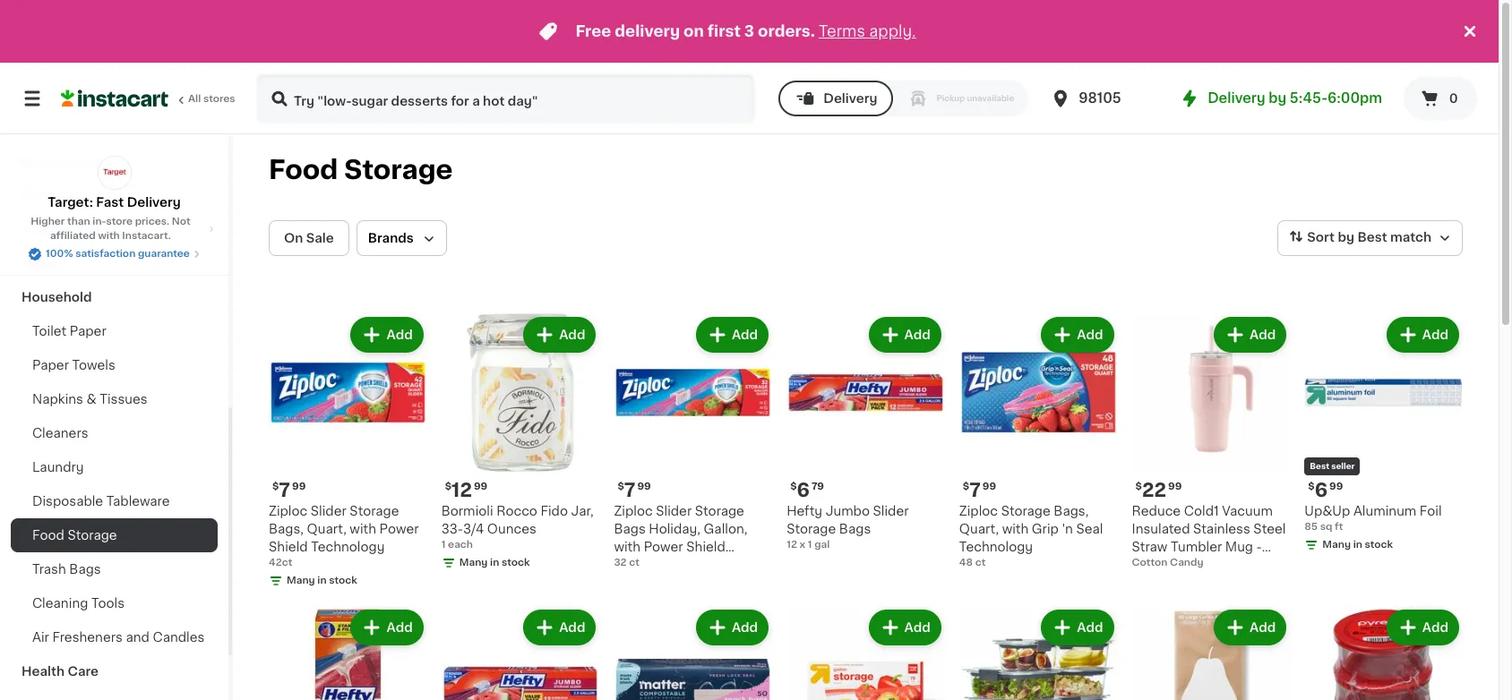 Task type: vqa. For each thing, say whether or not it's contained in the screenshot.
Power to the top
yes



Task type: describe. For each thing, give the bounding box(es) containing it.
by for delivery
[[1269, 91, 1287, 105]]

health care
[[22, 666, 99, 678]]

on
[[284, 232, 303, 245]]

trash
[[32, 564, 66, 576]]

& for napkins
[[86, 393, 97, 406]]

ounces
[[487, 523, 537, 536]]

32
[[614, 558, 627, 568]]

with inside ziploc slider storage bags holiday, gallon, with power shield technology
[[614, 541, 641, 554]]

seal
[[1077, 523, 1104, 536]]

in for 7
[[318, 576, 327, 586]]

tools
[[91, 598, 125, 610]]

1 ct from the left
[[629, 558, 640, 568]]

many for 12
[[460, 558, 488, 568]]

disposable
[[32, 496, 103, 508]]

in for 12
[[490, 558, 499, 568]]

guarantee
[[138, 249, 190, 259]]

laundry link
[[11, 451, 218, 485]]

napkins & tissues
[[32, 393, 148, 406]]

technology inside ziploc slider storage bags holiday, gallon, with power shield technology
[[614, 559, 688, 572]]

'n
[[1062, 523, 1074, 536]]

0 horizontal spatial paper
[[32, 359, 69, 372]]

cleaning
[[32, 598, 88, 610]]

many for 7
[[287, 576, 315, 586]]

6 for up&up aluminum foil
[[1315, 481, 1328, 500]]

free delivery on first 3 orders. terms apply.
[[576, 24, 916, 39]]

1 for 3/4
[[442, 540, 446, 550]]

reduce
[[1133, 505, 1181, 518]]

0 horizontal spatial delivery
[[127, 196, 181, 209]]

seller
[[1332, 462, 1356, 470]]

0 vertical spatial food
[[269, 157, 338, 183]]

$ for bormioli rocco fido jar, 33-3/4 ounces
[[445, 482, 452, 492]]

85
[[1305, 522, 1318, 532]]

product group containing 22
[[1133, 314, 1291, 572]]

steel
[[1254, 523, 1287, 536]]

Search field
[[258, 75, 754, 122]]

napkins & tissues link
[[11, 383, 218, 417]]

7 for ziploc slider storage bags holiday, gallon, with power shield technology
[[625, 481, 636, 500]]

power inside ziploc slider storage bags holiday, gallon, with power shield technology
[[644, 541, 683, 554]]

care
[[68, 666, 99, 678]]

pantry
[[22, 257, 64, 270]]

limited time offer region
[[0, 0, 1460, 63]]

with inside higher than in-store prices. not affiliated with instacart.
[[98, 231, 120, 241]]

quart, inside ziploc slider storage bags, quart, with power shield technology 42ct
[[307, 523, 347, 536]]

$ 7 99 for ziploc storage bags, quart, with grip 'n seal technology
[[963, 481, 997, 500]]

air fresheners and candles
[[32, 632, 205, 644]]

best for best match
[[1358, 231, 1388, 244]]

each
[[448, 540, 473, 550]]

79
[[812, 482, 825, 492]]

stock for 7
[[329, 576, 357, 586]]

hefty jumbo slider storage bags 12 x 1 gal
[[787, 505, 909, 550]]

stock for 12
[[502, 558, 530, 568]]

sports drinks
[[22, 223, 110, 236]]

target: fast delivery
[[48, 196, 181, 209]]

and
[[126, 632, 150, 644]]

ft
[[1336, 522, 1344, 532]]

ziploc slider storage bags, quart, with power shield technology 42ct
[[269, 505, 419, 568]]

higher
[[31, 217, 65, 227]]

many for 6
[[1323, 540, 1352, 550]]

7 for ziploc slider storage bags, quart, with power shield technology
[[279, 481, 290, 500]]

brands button
[[357, 220, 447, 256]]

household
[[22, 291, 92, 304]]

storage inside ziploc storage bags, quart, with grip 'n seal technology 48 ct
[[1002, 505, 1051, 518]]

bags, inside ziploc storage bags, quart, with grip 'n seal technology 48 ct
[[1054, 505, 1089, 518]]

7 for ziploc storage bags, quart, with grip 'n seal technology
[[970, 481, 981, 500]]

higher than in-store prices. not affiliated with instacart.
[[31, 217, 191, 241]]

6:00pm
[[1328, 91, 1383, 105]]

0
[[1450, 92, 1459, 105]]

foil
[[1420, 505, 1443, 518]]

juice
[[22, 121, 57, 134]]

coffee
[[22, 189, 66, 202]]

$ for ziploc slider storage bags holiday, gallon, with power shield technology
[[618, 482, 625, 492]]

Best match Sort by field
[[1278, 220, 1464, 256]]

delivery for delivery
[[824, 92, 878, 105]]

paper towels
[[32, 359, 115, 372]]

cleaning tools link
[[11, 587, 218, 621]]

1 cotton from the top
[[1133, 558, 1168, 568]]

grip
[[1032, 523, 1059, 536]]

prices.
[[135, 217, 170, 227]]

x
[[800, 540, 806, 550]]

sq
[[1321, 522, 1333, 532]]

fresheners
[[52, 632, 123, 644]]

soda & water link
[[11, 144, 218, 178]]

match
[[1391, 231, 1432, 244]]

1 for 12
[[808, 540, 812, 550]]

health
[[22, 666, 65, 678]]

22
[[1143, 481, 1167, 500]]

cleaning tools
[[32, 598, 125, 610]]

many in stock for 6
[[1323, 540, 1394, 550]]

many in stock for 12
[[460, 558, 530, 568]]

gal
[[815, 540, 830, 550]]

instacart logo image
[[61, 88, 169, 109]]

vacuum
[[1223, 505, 1274, 518]]

stainless
[[1194, 523, 1251, 536]]

not
[[172, 217, 191, 227]]

100%
[[46, 249, 73, 259]]

stores
[[203, 94, 235, 104]]

store
[[106, 217, 133, 227]]

storage inside ziploc slider storage bags holiday, gallon, with power shield technology
[[695, 505, 745, 518]]

bags inside hefty jumbo slider storage bags 12 x 1 gal
[[840, 523, 871, 536]]

shield inside ziploc slider storage bags, quart, with power shield technology 42ct
[[269, 541, 308, 554]]

hefty
[[787, 505, 823, 518]]

-
[[1257, 541, 1263, 554]]

with inside ziploc storage bags, quart, with grip 'n seal technology 48 ct
[[1003, 523, 1029, 536]]

5:45-
[[1290, 91, 1328, 105]]

all stores
[[188, 94, 235, 104]]

all
[[188, 94, 201, 104]]

3
[[745, 24, 755, 39]]

$ 6 99
[[1309, 481, 1344, 500]]

gallon,
[[704, 523, 748, 536]]

brands
[[368, 232, 414, 245]]

ct inside ziploc storage bags, quart, with grip 'n seal technology 48 ct
[[976, 558, 986, 568]]

delivery by 5:45-6:00pm
[[1208, 91, 1383, 105]]

paper towels link
[[11, 349, 218, 383]]



Task type: locate. For each thing, give the bounding box(es) containing it.
ziploc up 42ct
[[269, 505, 308, 518]]

0 horizontal spatial &
[[58, 155, 68, 168]]

1 1 from the left
[[808, 540, 812, 550]]

food storage down 'disposable'
[[32, 530, 117, 542]]

1 vertical spatial paper
[[32, 359, 69, 372]]

7
[[279, 481, 290, 500], [625, 481, 636, 500], [970, 481, 981, 500]]

1 horizontal spatial bags
[[614, 523, 646, 536]]

napkins
[[32, 393, 83, 406]]

1 99 from the left
[[292, 482, 306, 492]]

best left seller
[[1311, 462, 1330, 470]]

1 horizontal spatial by
[[1339, 231, 1355, 244]]

99 inside "$ 6 99"
[[1330, 482, 1344, 492]]

0 horizontal spatial by
[[1269, 91, 1287, 105]]

delivery
[[615, 24, 680, 39]]

stock down up&up aluminum foil 85 sq ft
[[1366, 540, 1394, 550]]

ziploc up 48
[[960, 505, 999, 518]]

food storage inside food storage link
[[32, 530, 117, 542]]

0 button
[[1404, 77, 1478, 120]]

ct right 32
[[629, 558, 640, 568]]

$ inside $ 6 79
[[791, 482, 797, 492]]

0 vertical spatial by
[[1269, 91, 1287, 105]]

product group
[[269, 314, 427, 592], [442, 314, 600, 574], [614, 314, 773, 572], [787, 314, 945, 553], [960, 314, 1118, 571], [1133, 314, 1291, 572], [1305, 314, 1464, 556], [269, 607, 427, 701], [442, 607, 600, 701], [614, 607, 773, 701], [787, 607, 945, 701], [960, 607, 1118, 701], [1133, 607, 1291, 701], [1305, 607, 1464, 701]]

storage inside ziploc slider storage bags, quart, with power shield technology 42ct
[[350, 505, 399, 518]]

delivery up prices.
[[127, 196, 181, 209]]

technology for with
[[960, 541, 1034, 554]]

1 inside bormioli rocco fido jar, 33-3/4 ounces 1 each
[[442, 540, 446, 550]]

1 horizontal spatial many
[[460, 558, 488, 568]]

terms apply. link
[[819, 24, 916, 39]]

delivery for delivery by 5:45-6:00pm
[[1208, 91, 1266, 105]]

stock inside product "group"
[[502, 558, 530, 568]]

32 ct
[[614, 558, 640, 568]]

1 7 from the left
[[279, 481, 290, 500]]

1 horizontal spatial 6
[[1315, 481, 1328, 500]]

1 slider from the left
[[311, 505, 347, 518]]

$ 7 99 up ziploc storage bags, quart, with grip 'n seal technology 48 ct
[[963, 481, 997, 500]]

2 7 from the left
[[625, 481, 636, 500]]

$ inside $ 22 99
[[1136, 482, 1143, 492]]

all stores link
[[61, 73, 237, 124]]

water
[[71, 155, 109, 168]]

98105
[[1079, 91, 1122, 105]]

by left 5:45-
[[1269, 91, 1287, 105]]

higher than in-store prices. not affiliated with instacart. link
[[14, 215, 214, 244]]

1 vertical spatial 12
[[787, 540, 798, 550]]

slider inside ziploc slider storage bags, quart, with power shield technology 42ct
[[311, 505, 347, 518]]

2 horizontal spatial 7
[[970, 481, 981, 500]]

ziploc storage bags, quart, with grip 'n seal technology 48 ct
[[960, 505, 1104, 568]]

technology inside ziploc slider storage bags, quart, with power shield technology 42ct
[[311, 541, 385, 554]]

$ left '79'
[[791, 482, 797, 492]]

1 vertical spatial stock
[[502, 558, 530, 568]]

0 vertical spatial many
[[1323, 540, 1352, 550]]

$ up up&up
[[1309, 482, 1315, 492]]

affiliated
[[50, 231, 96, 241]]

0 horizontal spatial 12
[[452, 481, 472, 500]]

1 horizontal spatial ct
[[976, 558, 986, 568]]

paper down toilet
[[32, 359, 69, 372]]

3 ziploc from the left
[[960, 505, 999, 518]]

fast
[[96, 196, 124, 209]]

health care link
[[11, 655, 218, 689]]

cotton inside reduce cold1 vacuum insulated stainless steel straw tumbler mug - cotton candy
[[1133, 559, 1177, 572]]

0 horizontal spatial in
[[318, 576, 327, 586]]

ziploc for quart,
[[960, 505, 999, 518]]

7 $ from the left
[[1309, 482, 1315, 492]]

99 inside $ 22 99
[[1169, 482, 1182, 492]]

bags up cleaning tools
[[69, 564, 101, 576]]

0 horizontal spatial 1
[[442, 540, 446, 550]]

food
[[269, 157, 338, 183], [32, 530, 64, 542]]

in down ounces
[[490, 558, 499, 568]]

$ 7 99 for ziploc slider storage bags, quart, with power shield technology
[[272, 481, 306, 500]]

$ up reduce
[[1136, 482, 1143, 492]]

target:
[[48, 196, 93, 209]]

ziploc for bags
[[614, 505, 653, 518]]

sports
[[22, 223, 65, 236]]

toilet paper
[[32, 325, 106, 338]]

0 vertical spatial power
[[380, 523, 419, 536]]

ziploc inside ziploc storage bags, quart, with grip 'n seal technology 48 ct
[[960, 505, 999, 518]]

99 for reduce cold1 vacuum insulated stainless steel straw tumbler mug - cotton candy
[[1169, 482, 1182, 492]]

0 horizontal spatial power
[[380, 523, 419, 536]]

$ up "bormioli" at bottom
[[445, 482, 452, 492]]

2 horizontal spatial $ 7 99
[[963, 481, 997, 500]]

1 horizontal spatial quart,
[[960, 523, 999, 536]]

$ for ziploc slider storage bags, quart, with power shield technology
[[272, 482, 279, 492]]

2 horizontal spatial bags
[[840, 523, 871, 536]]

99 inside $ 12 99
[[474, 482, 488, 492]]

with down in-
[[98, 231, 120, 241]]

1 right the "x"
[[808, 540, 812, 550]]

shield up 42ct
[[269, 541, 308, 554]]

rocco
[[497, 505, 538, 518]]

0 horizontal spatial best
[[1311, 462, 1330, 470]]

food storage up the brands
[[269, 157, 453, 183]]

cleaners link
[[11, 417, 218, 451]]

slider for gallon,
[[656, 505, 692, 518]]

bags up 32 ct
[[614, 523, 646, 536]]

air fresheners and candles link
[[11, 621, 218, 655]]

technology inside ziploc storage bags, quart, with grip 'n seal technology 48 ct
[[960, 541, 1034, 554]]

2 slider from the left
[[873, 505, 909, 518]]

6 99 from the left
[[1330, 482, 1344, 492]]

0 vertical spatial food storage
[[269, 157, 453, 183]]

$ inside $ 12 99
[[445, 482, 452, 492]]

33-
[[442, 523, 463, 536]]

best seller
[[1311, 462, 1356, 470]]

2 ct from the left
[[976, 558, 986, 568]]

insulated
[[1133, 523, 1191, 536]]

1 horizontal spatial technology
[[614, 559, 688, 572]]

2 horizontal spatial &
[[86, 393, 97, 406]]

99 for ziploc slider storage bags, quart, with power shield technology
[[292, 482, 306, 492]]

1 horizontal spatial food storage
[[269, 157, 453, 183]]

99 for ziploc slider storage bags holiday, gallon, with power shield technology
[[638, 482, 651, 492]]

shield down the gallon,
[[687, 541, 726, 554]]

many down each
[[460, 558, 488, 568]]

best for best seller
[[1311, 462, 1330, 470]]

2 $ 7 99 from the left
[[618, 481, 651, 500]]

by right 'sort'
[[1339, 231, 1355, 244]]

drinks
[[68, 223, 110, 236]]

1 horizontal spatial &
[[69, 189, 80, 202]]

$ up 42ct
[[272, 482, 279, 492]]

6
[[797, 481, 810, 500], [1315, 481, 1328, 500]]

soda & water
[[22, 155, 109, 168]]

2 99 from the left
[[474, 482, 488, 492]]

trash bags link
[[11, 553, 218, 587]]

1 horizontal spatial delivery
[[824, 92, 878, 105]]

1 inside hefty jumbo slider storage bags 12 x 1 gal
[[808, 540, 812, 550]]

0 horizontal spatial many in stock
[[287, 576, 357, 586]]

0 horizontal spatial food
[[32, 530, 64, 542]]

0 horizontal spatial slider
[[311, 505, 347, 518]]

in for 6
[[1354, 540, 1363, 550]]

1 $ from the left
[[272, 482, 279, 492]]

$ 7 99 for ziploc slider storage bags holiday, gallon, with power shield technology
[[618, 481, 651, 500]]

2 horizontal spatial stock
[[1366, 540, 1394, 550]]

sort by
[[1308, 231, 1355, 244]]

stock down ziploc slider storage bags, quart, with power shield technology 42ct on the left
[[329, 576, 357, 586]]

1 horizontal spatial many in stock
[[460, 558, 530, 568]]

best inside the best match sort by field
[[1358, 231, 1388, 244]]

with inside ziploc slider storage bags, quart, with power shield technology 42ct
[[350, 523, 376, 536]]

aluminum
[[1354, 505, 1417, 518]]

ziploc inside ziploc slider storage bags, quart, with power shield technology 42ct
[[269, 505, 308, 518]]

0 horizontal spatial technology
[[311, 541, 385, 554]]

in down ziploc slider storage bags, quart, with power shield technology 42ct on the left
[[318, 576, 327, 586]]

tableware
[[106, 496, 170, 508]]

power left 33-
[[380, 523, 419, 536]]

slider inside ziploc slider storage bags holiday, gallon, with power shield technology
[[656, 505, 692, 518]]

storage
[[344, 157, 453, 183], [350, 505, 399, 518], [695, 505, 745, 518], [1002, 505, 1051, 518], [787, 523, 837, 536], [68, 530, 117, 542]]

1 vertical spatial &
[[69, 189, 80, 202]]

than
[[67, 217, 90, 227]]

1 horizontal spatial best
[[1358, 231, 1388, 244]]

& for soda
[[58, 155, 68, 168]]

0 horizontal spatial 7
[[279, 481, 290, 500]]

99 right 22
[[1169, 482, 1182, 492]]

7 up 42ct
[[279, 481, 290, 500]]

2 horizontal spatial technology
[[960, 541, 1034, 554]]

2 horizontal spatial many
[[1323, 540, 1352, 550]]

power inside ziploc slider storage bags, quart, with power shield technology 42ct
[[380, 523, 419, 536]]

soda
[[22, 155, 55, 168]]

1 horizontal spatial 1
[[808, 540, 812, 550]]

quart,
[[307, 523, 347, 536], [960, 523, 999, 536]]

$ inside "$ 6 99"
[[1309, 482, 1315, 492]]

bags, up 42ct
[[269, 523, 304, 536]]

first
[[708, 24, 741, 39]]

delivery by 5:45-6:00pm link
[[1180, 88, 1383, 109]]

$ for up&up aluminum foil
[[1309, 482, 1315, 492]]

orders.
[[758, 24, 816, 39]]

many in stock for 7
[[287, 576, 357, 586]]

add
[[387, 329, 413, 341], [559, 329, 586, 341], [732, 329, 758, 341], [905, 329, 931, 341], [1078, 329, 1104, 341], [1250, 329, 1277, 341], [1423, 329, 1449, 341], [387, 622, 413, 634], [559, 622, 586, 634], [732, 622, 758, 634], [905, 622, 931, 634], [1078, 622, 1104, 634], [1250, 622, 1277, 634], [1423, 622, 1449, 634]]

1 horizontal spatial slider
[[656, 505, 692, 518]]

2 cotton from the top
[[1133, 559, 1177, 572]]

1 left each
[[442, 540, 446, 550]]

&
[[58, 155, 68, 168], [69, 189, 80, 202], [86, 393, 97, 406]]

2 1 from the left
[[442, 540, 446, 550]]

0 horizontal spatial ct
[[629, 558, 640, 568]]

& right soda
[[58, 155, 68, 168]]

slider for with
[[311, 505, 347, 518]]

in down up&up aluminum foil 85 sq ft
[[1354, 540, 1363, 550]]

food storage link
[[11, 519, 218, 553]]

2 vertical spatial stock
[[329, 576, 357, 586]]

many
[[1323, 540, 1352, 550], [460, 558, 488, 568], [287, 576, 315, 586]]

disposable tableware link
[[11, 485, 218, 519]]

1 $ 7 99 from the left
[[272, 481, 306, 500]]

2 $ from the left
[[791, 482, 797, 492]]

1 vertical spatial bags,
[[269, 523, 304, 536]]

1 quart, from the left
[[307, 523, 347, 536]]

storage inside food storage link
[[68, 530, 117, 542]]

2 horizontal spatial delivery
[[1208, 91, 1266, 105]]

0 vertical spatial bags,
[[1054, 505, 1089, 518]]

service type group
[[779, 81, 1029, 117]]

ziploc for bags,
[[269, 505, 308, 518]]

0 horizontal spatial ziploc
[[269, 505, 308, 518]]

terms
[[819, 24, 866, 39]]

12 inside hefty jumbo slider storage bags 12 x 1 gal
[[787, 540, 798, 550]]

1 vertical spatial power
[[644, 541, 683, 554]]

delivery left 5:45-
[[1208, 91, 1266, 105]]

99 for ziploc storage bags, quart, with grip 'n seal technology
[[983, 482, 997, 492]]

by
[[1269, 91, 1287, 105], [1339, 231, 1355, 244]]

power down the holiday,
[[644, 541, 683, 554]]

2 vertical spatial many
[[287, 576, 315, 586]]

delivery inside "button"
[[824, 92, 878, 105]]

2 vertical spatial many in stock
[[287, 576, 357, 586]]

$ 6 79
[[791, 481, 825, 500]]

6 $ from the left
[[1136, 482, 1143, 492]]

1 vertical spatial food
[[32, 530, 64, 542]]

0 vertical spatial best
[[1358, 231, 1388, 244]]

99 down best seller
[[1330, 482, 1344, 492]]

1 horizontal spatial food
[[269, 157, 338, 183]]

1 horizontal spatial shield
[[687, 541, 726, 554]]

food up trash
[[32, 530, 64, 542]]

$ up 32
[[618, 482, 625, 492]]

2 horizontal spatial ziploc
[[960, 505, 999, 518]]

shield inside ziploc slider storage bags holiday, gallon, with power shield technology
[[687, 541, 726, 554]]

1 vertical spatial many
[[460, 558, 488, 568]]

1 vertical spatial food storage
[[32, 530, 117, 542]]

towels
[[72, 359, 115, 372]]

pantry link
[[11, 246, 218, 281]]

0 vertical spatial paper
[[70, 325, 106, 338]]

by for sort
[[1339, 231, 1355, 244]]

None search field
[[256, 73, 756, 124]]

0 vertical spatial &
[[58, 155, 68, 168]]

0 horizontal spatial shield
[[269, 541, 308, 554]]

0 horizontal spatial quart,
[[307, 523, 347, 536]]

slider inside hefty jumbo slider storage bags 12 x 1 gal
[[873, 505, 909, 518]]

2 vertical spatial in
[[318, 576, 327, 586]]

0 horizontal spatial many
[[287, 576, 315, 586]]

2 quart, from the left
[[960, 523, 999, 536]]

straw
[[1133, 541, 1168, 554]]

coffee & tea
[[22, 189, 106, 202]]

1 shield from the left
[[269, 541, 308, 554]]

target: fast delivery logo image
[[97, 156, 131, 190]]

bags down jumbo
[[840, 523, 871, 536]]

& for coffee
[[69, 189, 80, 202]]

5 $ from the left
[[963, 482, 970, 492]]

disposable tableware
[[32, 496, 170, 508]]

1 horizontal spatial bags,
[[1054, 505, 1089, 518]]

2 horizontal spatial slider
[[873, 505, 909, 518]]

ziploc inside ziploc slider storage bags holiday, gallon, with power shield technology
[[614, 505, 653, 518]]

air
[[32, 632, 49, 644]]

sale
[[306, 232, 334, 245]]

$ 22 99
[[1136, 481, 1182, 500]]

3 7 from the left
[[970, 481, 981, 500]]

bags, inside ziploc slider storage bags, quart, with power shield technology 42ct
[[269, 523, 304, 536]]

many down 42ct
[[287, 576, 315, 586]]

delivery down terms
[[824, 92, 878, 105]]

ziploc up the holiday,
[[614, 505, 653, 518]]

bags, up 'n
[[1054, 505, 1089, 518]]

7 up ziploc storage bags, quart, with grip 'n seal technology 48 ct
[[970, 481, 981, 500]]

1 horizontal spatial ziploc
[[614, 505, 653, 518]]

2 shield from the left
[[687, 541, 726, 554]]

99 up the holiday,
[[638, 482, 651, 492]]

by inside field
[[1339, 231, 1355, 244]]

99 up ziploc storage bags, quart, with grip 'n seal technology 48 ct
[[983, 482, 997, 492]]

$ up 48
[[963, 482, 970, 492]]

0 horizontal spatial bags
[[69, 564, 101, 576]]

quart, inside ziploc storage bags, quart, with grip 'n seal technology 48 ct
[[960, 523, 999, 536]]

sports drinks link
[[11, 212, 218, 246]]

12 up "bormioli" at bottom
[[452, 481, 472, 500]]

1 vertical spatial by
[[1339, 231, 1355, 244]]

0 horizontal spatial stock
[[329, 576, 357, 586]]

candy
[[1171, 558, 1204, 568], [1180, 559, 1221, 572]]

3 $ 7 99 from the left
[[963, 481, 997, 500]]

2 horizontal spatial many in stock
[[1323, 540, 1394, 550]]

1 ziploc from the left
[[269, 505, 308, 518]]

99 up "bormioli" at bottom
[[474, 482, 488, 492]]

42ct
[[269, 558, 292, 568]]

best left match
[[1358, 231, 1388, 244]]

$
[[272, 482, 279, 492], [791, 482, 797, 492], [445, 482, 452, 492], [618, 482, 625, 492], [963, 482, 970, 492], [1136, 482, 1143, 492], [1309, 482, 1315, 492]]

many down ft on the right of page
[[1323, 540, 1352, 550]]

technology
[[311, 541, 385, 554], [960, 541, 1034, 554], [614, 559, 688, 572]]

1 vertical spatial in
[[490, 558, 499, 568]]

$ for reduce cold1 vacuum insulated stainless steel straw tumbler mug - cotton candy
[[1136, 482, 1143, 492]]

stock down ounces
[[502, 558, 530, 568]]

1 horizontal spatial in
[[490, 558, 499, 568]]

& left tissues
[[86, 393, 97, 406]]

1 horizontal spatial 7
[[625, 481, 636, 500]]

technology for quart,
[[311, 541, 385, 554]]

paper up towels
[[70, 325, 106, 338]]

with left grip
[[1003, 523, 1029, 536]]

holiday,
[[649, 523, 701, 536]]

$ for hefty jumbo slider storage bags
[[791, 482, 797, 492]]

storage inside hefty jumbo slider storage bags 12 x 1 gal
[[787, 523, 837, 536]]

cleaners
[[32, 428, 88, 440]]

many in stock down 42ct
[[287, 576, 357, 586]]

99 for up&up aluminum foil
[[1330, 482, 1344, 492]]

up&up
[[1305, 505, 1351, 518]]

product group containing 12
[[442, 314, 600, 574]]

3 $ from the left
[[445, 482, 452, 492]]

3 99 from the left
[[638, 482, 651, 492]]

1 horizontal spatial stock
[[502, 558, 530, 568]]

2 ziploc from the left
[[614, 505, 653, 518]]

1 horizontal spatial paper
[[70, 325, 106, 338]]

ziploc slider storage bags holiday, gallon, with power shield technology
[[614, 505, 748, 572]]

1 6 from the left
[[797, 481, 810, 500]]

1 vertical spatial many in stock
[[460, 558, 530, 568]]

satisfaction
[[75, 249, 136, 259]]

target: fast delivery link
[[48, 156, 181, 212]]

0 vertical spatial in
[[1354, 540, 1363, 550]]

0 horizontal spatial bags,
[[269, 523, 304, 536]]

6 for hefty jumbo slider storage bags
[[797, 481, 810, 500]]

jar,
[[571, 505, 594, 518]]

12 left the "x"
[[787, 540, 798, 550]]

7 up ziploc slider storage bags holiday, gallon, with power shield technology
[[625, 481, 636, 500]]

many in stock down ounces
[[460, 558, 530, 568]]

slider
[[311, 505, 347, 518], [873, 505, 909, 518], [656, 505, 692, 518]]

candy inside reduce cold1 vacuum insulated stainless steel straw tumbler mug - cotton candy
[[1180, 559, 1221, 572]]

2 horizontal spatial in
[[1354, 540, 1363, 550]]

& left tea
[[69, 189, 80, 202]]

4 $ from the left
[[618, 482, 625, 492]]

3/4
[[463, 523, 484, 536]]

1 horizontal spatial power
[[644, 541, 683, 554]]

$ 7 99 up ziploc slider storage bags, quart, with power shield technology 42ct on the left
[[272, 481, 306, 500]]

99 for bormioli rocco fido jar, 33-3/4 ounces
[[474, 482, 488, 492]]

6 up up&up
[[1315, 481, 1328, 500]]

1 horizontal spatial $ 7 99
[[618, 481, 651, 500]]

cotton candy
[[1133, 558, 1204, 568]]

ct right 48
[[976, 558, 986, 568]]

$ for ziploc storage bags, quart, with grip 'n seal technology
[[963, 482, 970, 492]]

5 99 from the left
[[1169, 482, 1182, 492]]

on sale
[[284, 232, 334, 245]]

instacart.
[[122, 231, 171, 241]]

with up 32 ct
[[614, 541, 641, 554]]

1 horizontal spatial 12
[[787, 540, 798, 550]]

0 horizontal spatial food storage
[[32, 530, 117, 542]]

in-
[[93, 217, 106, 227]]

laundry
[[32, 462, 84, 474]]

stock for 6
[[1366, 540, 1394, 550]]

coffee & tea link
[[11, 178, 218, 212]]

household link
[[11, 281, 218, 315]]

99 up ziploc slider storage bags, quart, with power shield technology 42ct on the left
[[292, 482, 306, 492]]

0 vertical spatial 12
[[452, 481, 472, 500]]

$ 7 99 up the holiday,
[[618, 481, 651, 500]]

2 vertical spatial &
[[86, 393, 97, 406]]

4 99 from the left
[[983, 482, 997, 492]]

delivery
[[1208, 91, 1266, 105], [824, 92, 878, 105], [127, 196, 181, 209]]

with left 33-
[[350, 523, 376, 536]]

6 left '79'
[[797, 481, 810, 500]]

on
[[684, 24, 704, 39]]

0 horizontal spatial 6
[[797, 481, 810, 500]]

cold1
[[1185, 505, 1220, 518]]

fido
[[541, 505, 568, 518]]

food up on sale
[[269, 157, 338, 183]]

0 vertical spatial stock
[[1366, 540, 1394, 550]]

bags inside ziploc slider storage bags holiday, gallon, with power shield technology
[[614, 523, 646, 536]]

0 vertical spatial many in stock
[[1323, 540, 1394, 550]]

many in stock down ft on the right of page
[[1323, 540, 1394, 550]]

1 vertical spatial best
[[1311, 462, 1330, 470]]

3 slider from the left
[[656, 505, 692, 518]]

on sale button
[[269, 220, 349, 256]]

2 6 from the left
[[1315, 481, 1328, 500]]

tissues
[[100, 393, 148, 406]]

0 horizontal spatial $ 7 99
[[272, 481, 306, 500]]



